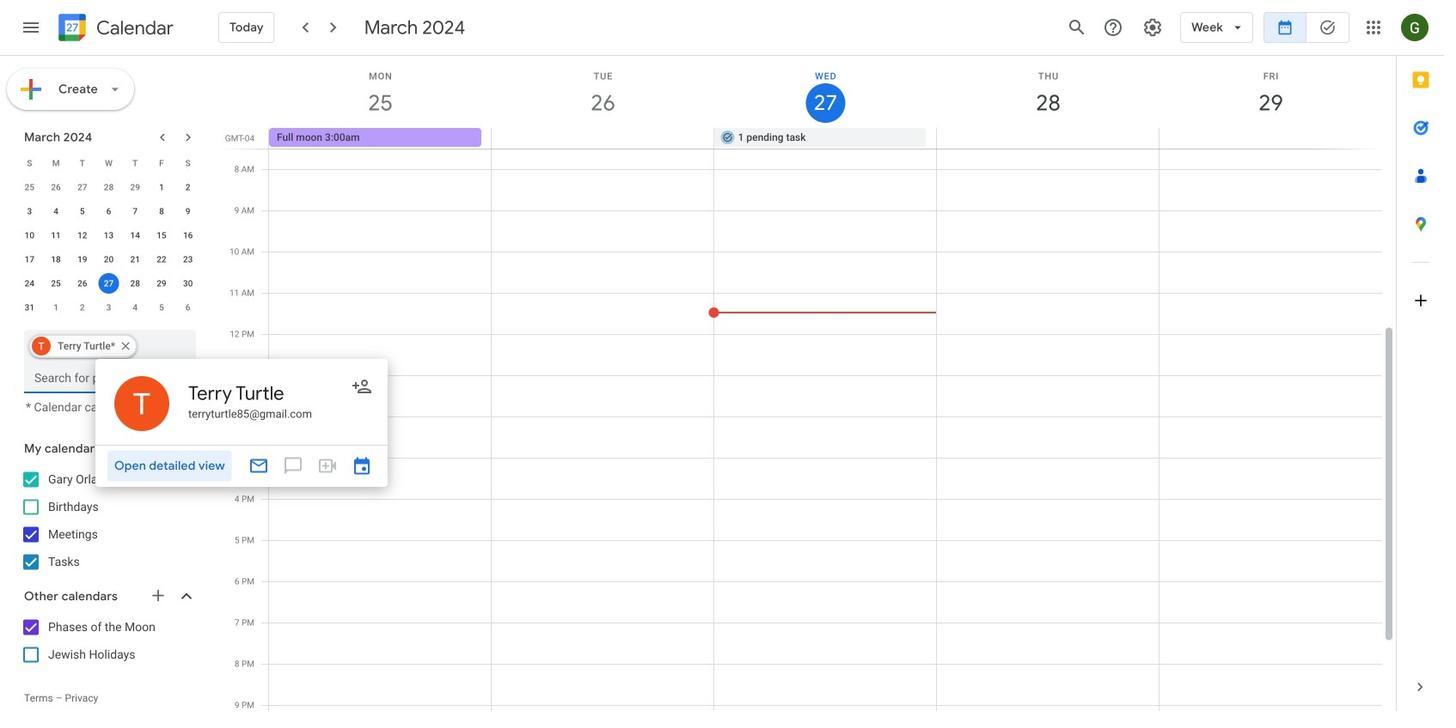 Task type: describe. For each thing, give the bounding box(es) containing it.
february 29 element
[[125, 177, 145, 198]]

20 element
[[98, 249, 119, 270]]

15 element
[[151, 225, 172, 246]]

settings menu image
[[1143, 17, 1163, 38]]

8 element
[[151, 201, 172, 222]]

4 element
[[46, 201, 66, 222]]

april 6 element
[[178, 297, 198, 318]]

heading inside calendar element
[[93, 18, 174, 38]]

5 element
[[72, 201, 93, 222]]

24 element
[[19, 273, 40, 294]]

26 element
[[72, 273, 93, 294]]

april 1 element
[[46, 297, 66, 318]]

30 element
[[178, 273, 198, 294]]

information card element
[[95, 359, 388, 487]]

april 5 element
[[151, 297, 172, 318]]

29 element
[[151, 273, 172, 294]]

march 2024 grid
[[16, 151, 201, 320]]

11 element
[[46, 225, 66, 246]]

february 28 element
[[98, 177, 119, 198]]

31 element
[[19, 297, 40, 318]]

february 27 element
[[72, 177, 93, 198]]

april 3 element
[[98, 297, 119, 318]]

terry turtle, selected option
[[28, 333, 138, 360]]

february 25 element
[[19, 177, 40, 198]]

1 element
[[151, 177, 172, 198]]



Task type: locate. For each thing, give the bounding box(es) containing it.
28 element
[[125, 273, 145, 294]]

6 element
[[98, 201, 119, 222]]

2 element
[[178, 177, 198, 198]]

10 element
[[19, 225, 40, 246]]

22 element
[[151, 249, 172, 270]]

selected people list box
[[24, 330, 196, 363]]

3 element
[[19, 201, 40, 222]]

17 element
[[19, 249, 40, 270]]

18 element
[[46, 249, 66, 270]]

april 2 element
[[72, 297, 93, 318]]

9 element
[[178, 201, 198, 222]]

19 element
[[72, 249, 93, 270]]

cell
[[492, 128, 714, 149], [936, 128, 1159, 149], [1159, 128, 1381, 149], [96, 272, 122, 296]]

None search field
[[0, 323, 213, 415]]

calendar element
[[55, 10, 174, 48]]

Search for people text field
[[34, 363, 186, 394]]

25 element
[[46, 273, 66, 294]]

my calendars list
[[3, 466, 213, 576]]

tab list
[[1397, 56, 1444, 664]]

cell inside march 2024 grid
[[96, 272, 122, 296]]

add other calendars image
[[150, 588, 167, 605]]

12 element
[[72, 225, 93, 246]]

grid
[[220, 56, 1396, 712]]

main drawer image
[[21, 17, 41, 38]]

16 element
[[178, 225, 198, 246]]

row group
[[16, 175, 201, 320]]

23 element
[[178, 249, 198, 270]]

7 element
[[125, 201, 145, 222]]

april 4 element
[[125, 297, 145, 318]]

heading
[[93, 18, 174, 38]]

13 element
[[98, 225, 119, 246]]

27, today element
[[98, 273, 119, 294]]

14 element
[[125, 225, 145, 246]]

other calendars list
[[3, 614, 213, 669]]

21 element
[[125, 249, 145, 270]]

february 26 element
[[46, 177, 66, 198]]

row
[[261, 128, 1396, 149], [16, 151, 201, 175], [16, 175, 201, 199], [16, 199, 201, 224], [16, 224, 201, 248], [16, 248, 201, 272], [16, 272, 201, 296], [16, 296, 201, 320]]



Task type: vqa. For each thing, say whether or not it's contained in the screenshot.
The February 27 element
yes



